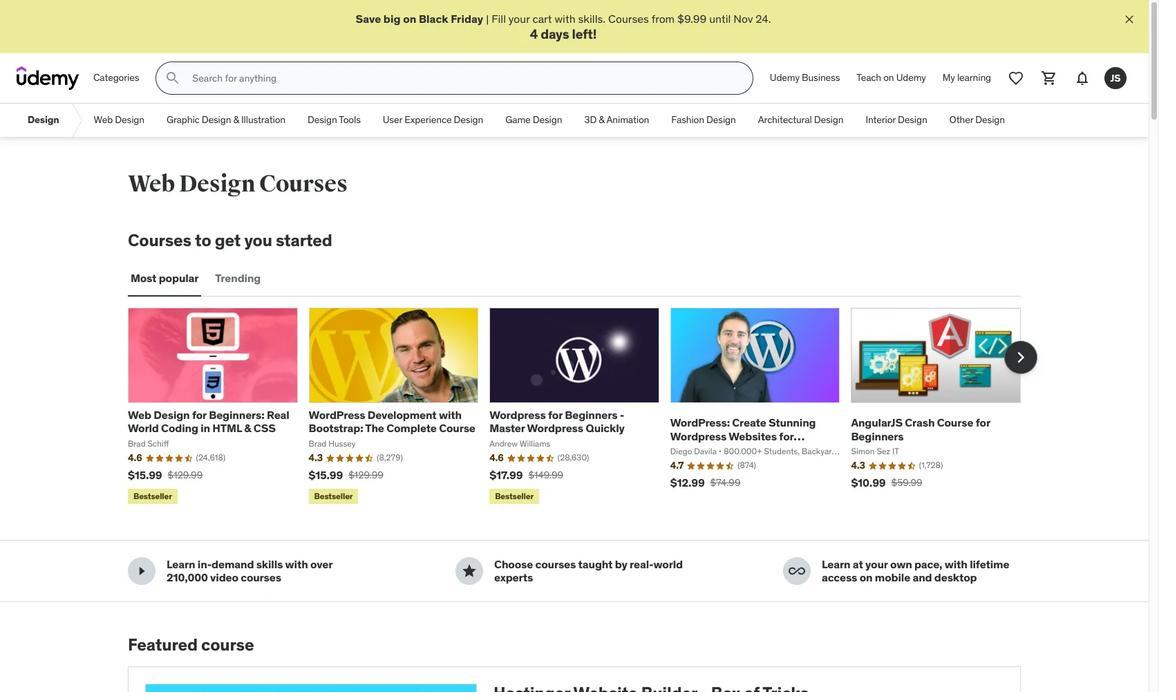 Task type: locate. For each thing, give the bounding box(es) containing it.
pace,
[[915, 557, 943, 571]]

learn inside learn at your own pace, with lifetime access on mobile and desktop
[[822, 557, 851, 571]]

beginners left -
[[565, 408, 618, 422]]

for right crash in the bottom of the page
[[976, 416, 990, 430]]

0 vertical spatial your
[[509, 12, 530, 26]]

2 learn from the left
[[822, 557, 851, 571]]

210,000
[[167, 571, 208, 585]]

0 horizontal spatial &
[[233, 114, 239, 126]]

taught
[[578, 557, 613, 571]]

1 horizontal spatial &
[[244, 421, 251, 435]]

web for web design courses
[[128, 170, 175, 199]]

mobile
[[875, 571, 911, 585]]

business inside wordpress: create stunning wordpress websites for business
[[670, 442, 717, 456]]

design left in
[[154, 408, 190, 422]]

design inside other design link
[[976, 114, 1005, 126]]

your right "at"
[[866, 557, 888, 571]]

on right teach
[[884, 71, 894, 84]]

24.
[[756, 12, 771, 26]]

design right architectural
[[814, 114, 844, 126]]

1 vertical spatial on
[[884, 71, 894, 84]]

udemy left "my"
[[896, 71, 926, 84]]

graphic design & illustration
[[167, 114, 285, 126]]

design up "get"
[[179, 170, 255, 199]]

js link
[[1099, 62, 1132, 95]]

your right fill
[[509, 12, 530, 26]]

beginners
[[565, 408, 618, 422], [851, 429, 904, 443]]

black
[[419, 12, 448, 26]]

courses left from
[[608, 12, 649, 26]]

design for web design
[[115, 114, 144, 126]]

& left css
[[244, 421, 251, 435]]

architectural design link
[[747, 104, 855, 137]]

1 vertical spatial your
[[866, 557, 888, 571]]

beginners left crash in the bottom of the page
[[851, 429, 904, 443]]

2 vertical spatial on
[[860, 571, 873, 585]]

left!
[[572, 26, 597, 42]]

experts
[[494, 571, 533, 585]]

medium image for choose courses taught by real-world experts
[[461, 563, 478, 580]]

2 horizontal spatial medium image
[[789, 563, 805, 580]]

with inside wordpress development with bootstrap: the complete course
[[439, 408, 462, 422]]

0 vertical spatial web
[[94, 114, 113, 126]]

1 horizontal spatial courses
[[259, 170, 348, 199]]

for inside angularjs crash course for beginners
[[976, 416, 990, 430]]

courses up started
[[259, 170, 348, 199]]

js
[[1111, 72, 1121, 84]]

1 horizontal spatial udemy
[[896, 71, 926, 84]]

& right 3d
[[599, 114, 605, 126]]

angularjs crash course for beginners
[[851, 416, 990, 443]]

2 udemy from the left
[[896, 71, 926, 84]]

learn
[[167, 557, 195, 571], [822, 557, 851, 571]]

web inside the web design for beginners: real world coding in html & css
[[128, 408, 151, 422]]

1 horizontal spatial course
[[937, 416, 974, 430]]

design right game
[[533, 114, 562, 126]]

design right "experience"
[[454, 114, 483, 126]]

design for web design for beginners: real world coding in html & css
[[154, 408, 190, 422]]

with right pace,
[[945, 557, 968, 571]]

design inside interior design link
[[898, 114, 928, 126]]

courses up most popular
[[128, 230, 191, 251]]

udemy up architectural
[[770, 71, 800, 84]]

by
[[615, 557, 628, 571]]

0 vertical spatial business
[[802, 71, 840, 84]]

design left arrow pointing to subcategory menu links image
[[28, 114, 59, 126]]

course
[[937, 416, 974, 430], [439, 421, 476, 435]]

1 horizontal spatial your
[[866, 557, 888, 571]]

web for web design for beginners: real world coding in html & css
[[128, 408, 151, 422]]

$9.99
[[678, 12, 707, 26]]

fill
[[492, 12, 506, 26]]

courses to get you started
[[128, 230, 332, 251]]

over
[[310, 557, 332, 571]]

web
[[94, 114, 113, 126], [128, 170, 175, 199], [128, 408, 151, 422]]

1 vertical spatial web
[[128, 170, 175, 199]]

for inside "wordpress for beginners - master wordpress quickly"
[[548, 408, 563, 422]]

0 horizontal spatial courses
[[241, 571, 281, 585]]

course right crash in the bottom of the page
[[937, 416, 974, 430]]

with left over
[[285, 557, 308, 571]]

1 horizontal spatial learn
[[822, 557, 851, 571]]

2 vertical spatial web
[[128, 408, 151, 422]]

0 vertical spatial on
[[403, 12, 416, 26]]

from
[[652, 12, 675, 26]]

2 medium image from the left
[[461, 563, 478, 580]]

demand
[[212, 557, 254, 571]]

design right "graphic"
[[202, 114, 231, 126]]

design inside architectural design link
[[814, 114, 844, 126]]

for inside wordpress: create stunning wordpress websites for business
[[779, 429, 794, 443]]

bootstrap:
[[309, 421, 363, 435]]

on inside the save big on black friday | fill your cart with skills. courses from $9.99 until nov 24. 4 days left!
[[403, 12, 416, 26]]

0 horizontal spatial courses
[[128, 230, 191, 251]]

design inside the 'web design' link
[[115, 114, 144, 126]]

for right "master"
[[548, 408, 563, 422]]

web design
[[94, 114, 144, 126]]

1 vertical spatial business
[[670, 442, 717, 456]]

design inside fashion design link
[[707, 114, 736, 126]]

and
[[913, 571, 932, 585]]

learn for learn in-demand skills with over 210,000 video courses
[[167, 557, 195, 571]]

2 vertical spatial courses
[[128, 230, 191, 251]]

3 medium image from the left
[[789, 563, 805, 580]]

udemy image
[[17, 67, 80, 90]]

skills.
[[578, 12, 606, 26]]

design right interior
[[898, 114, 928, 126]]

course right complete at the left bottom of page
[[439, 421, 476, 435]]

design for game design
[[533, 114, 562, 126]]

design right other
[[976, 114, 1005, 126]]

0 horizontal spatial course
[[439, 421, 476, 435]]

learn at your own pace, with lifetime access on mobile and desktop
[[822, 557, 1010, 585]]

design for other design
[[976, 114, 1005, 126]]

design inside the graphic design & illustration link
[[202, 114, 231, 126]]

learn left "at"
[[822, 557, 851, 571]]

& left illustration
[[233, 114, 239, 126]]

with up the days
[[555, 12, 576, 26]]

medium image left 210,000
[[133, 563, 150, 580]]

wordpress development with bootstrap: the complete course
[[309, 408, 476, 435]]

fashion design link
[[660, 104, 747, 137]]

1 horizontal spatial courses
[[535, 557, 576, 571]]

wishlist image
[[1008, 70, 1025, 87]]

0 horizontal spatial business
[[670, 442, 717, 456]]

design for web design courses
[[179, 170, 255, 199]]

design left tools at left top
[[308, 114, 337, 126]]

submit search image
[[165, 70, 181, 87]]

world
[[654, 557, 683, 571]]

0 vertical spatial courses
[[608, 12, 649, 26]]

with
[[555, 12, 576, 26], [439, 408, 462, 422], [285, 557, 308, 571], [945, 557, 968, 571]]

web design for beginners: real world coding in html & css
[[128, 408, 289, 435]]

for right the "websites"
[[779, 429, 794, 443]]

my
[[943, 71, 955, 84]]

courses inside choose courses taught by real-world experts
[[535, 557, 576, 571]]

trending button
[[212, 262, 264, 295]]

1 horizontal spatial medium image
[[461, 563, 478, 580]]

design right fashion
[[707, 114, 736, 126]]

0 horizontal spatial medium image
[[133, 563, 150, 580]]

cart
[[533, 12, 552, 26]]

choose
[[494, 557, 533, 571]]

design for architectural design
[[814, 114, 844, 126]]

medium image for learn at your own pace, with lifetime access on mobile and desktop
[[789, 563, 805, 580]]

business down wordpress:
[[670, 442, 717, 456]]

0 horizontal spatial learn
[[167, 557, 195, 571]]

on
[[403, 12, 416, 26], [884, 71, 894, 84], [860, 571, 873, 585]]

on left mobile
[[860, 571, 873, 585]]

0 horizontal spatial beginners
[[565, 408, 618, 422]]

1 learn from the left
[[167, 557, 195, 571]]

design inside the web design for beginners: real world coding in html & css
[[154, 408, 190, 422]]

for inside the web design for beginners: real world coding in html & css
[[192, 408, 207, 422]]

learn inside learn in-demand skills with over 210,000 video courses
[[167, 557, 195, 571]]

architectural design
[[758, 114, 844, 126]]

animation
[[607, 114, 649, 126]]

medium image left experts
[[461, 563, 478, 580]]

courses
[[535, 557, 576, 571], [241, 571, 281, 585]]

design down categories dropdown button
[[115, 114, 144, 126]]

1 horizontal spatial on
[[860, 571, 873, 585]]

|
[[486, 12, 489, 26]]

complete
[[387, 421, 437, 435]]

days
[[541, 26, 569, 42]]

courses left 'taught'
[[535, 557, 576, 571]]

web for web design
[[94, 114, 113, 126]]

my learning
[[943, 71, 991, 84]]

graphic design & illustration link
[[155, 104, 297, 137]]

0 horizontal spatial on
[[403, 12, 416, 26]]

courses right video in the bottom left of the page
[[241, 571, 281, 585]]

1 horizontal spatial beginners
[[851, 429, 904, 443]]

business up architectural design
[[802, 71, 840, 84]]

udemy
[[770, 71, 800, 84], [896, 71, 926, 84]]

courses
[[608, 12, 649, 26], [259, 170, 348, 199], [128, 230, 191, 251]]

save
[[356, 12, 381, 26]]

udemy business
[[770, 71, 840, 84]]

design inside game design link
[[533, 114, 562, 126]]

learn left in-
[[167, 557, 195, 571]]

most popular button
[[128, 262, 201, 295]]

0 horizontal spatial udemy
[[770, 71, 800, 84]]

business
[[802, 71, 840, 84], [670, 442, 717, 456]]

1 vertical spatial beginners
[[851, 429, 904, 443]]

with right complete at the left bottom of page
[[439, 408, 462, 422]]

on right big
[[403, 12, 416, 26]]

wordpress:
[[670, 416, 730, 430]]

design inside user experience design link
[[454, 114, 483, 126]]

1 udemy from the left
[[770, 71, 800, 84]]

0 vertical spatial beginners
[[565, 408, 618, 422]]

for left html
[[192, 408, 207, 422]]

user experience design link
[[372, 104, 494, 137]]

wordpress for beginners - master wordpress quickly link
[[490, 408, 625, 435]]

medium image left access
[[789, 563, 805, 580]]

your
[[509, 12, 530, 26], [866, 557, 888, 571]]

big
[[384, 12, 401, 26]]

0 horizontal spatial your
[[509, 12, 530, 26]]

design tools
[[308, 114, 361, 126]]

2 horizontal spatial courses
[[608, 12, 649, 26]]

wordpress development with bootstrap: the complete course link
[[309, 408, 476, 435]]

1 medium image from the left
[[133, 563, 150, 580]]

medium image
[[133, 563, 150, 580], [461, 563, 478, 580], [789, 563, 805, 580]]

coding
[[161, 421, 198, 435]]



Task type: describe. For each thing, give the bounding box(es) containing it.
angularjs
[[851, 416, 903, 430]]

udemy inside teach on udemy link
[[896, 71, 926, 84]]

design inside design link
[[28, 114, 59, 126]]

3d & animation link
[[573, 104, 660, 137]]

fashion design
[[672, 114, 736, 126]]

your inside learn at your own pace, with lifetime access on mobile and desktop
[[866, 557, 888, 571]]

teach
[[857, 71, 882, 84]]

wordpress: create stunning wordpress websites for business
[[670, 416, 816, 456]]

popular
[[159, 271, 199, 285]]

my learning link
[[935, 62, 1000, 95]]

most
[[131, 271, 156, 285]]

interior
[[866, 114, 896, 126]]

teach on udemy
[[857, 71, 926, 84]]

html
[[212, 421, 242, 435]]

tools
[[339, 114, 361, 126]]

fashion
[[672, 114, 704, 126]]

most popular
[[131, 271, 199, 285]]

access
[[822, 571, 857, 585]]

world
[[128, 421, 159, 435]]

course inside wordpress development with bootstrap: the complete course
[[439, 421, 476, 435]]

design tools link
[[297, 104, 372, 137]]

lifetime
[[970, 557, 1010, 571]]

Search for anything text field
[[190, 67, 736, 90]]

beginners inside "wordpress for beginners - master wordpress quickly"
[[565, 408, 618, 422]]

choose courses taught by real-world experts
[[494, 557, 683, 585]]

wordpress inside wordpress: create stunning wordpress websites for business
[[670, 429, 727, 443]]

notifications image
[[1074, 70, 1091, 87]]

courses inside learn in-demand skills with over 210,000 video courses
[[241, 571, 281, 585]]

next image
[[1010, 346, 1032, 369]]

teach on udemy link
[[849, 62, 935, 95]]

1 horizontal spatial business
[[802, 71, 840, 84]]

quickly
[[586, 421, 625, 435]]

design inside design tools link
[[308, 114, 337, 126]]

wordpress
[[309, 408, 365, 422]]

other design
[[950, 114, 1005, 126]]

desktop
[[935, 571, 977, 585]]

illustration
[[241, 114, 285, 126]]

css
[[254, 421, 276, 435]]

design link
[[17, 104, 70, 137]]

medium image for learn in-demand skills with over 210,000 video courses
[[133, 563, 150, 580]]

learn for learn at your own pace, with lifetime access on mobile and desktop
[[822, 557, 851, 571]]

with inside learn in-demand skills with over 210,000 video courses
[[285, 557, 308, 571]]

on inside learn at your own pace, with lifetime access on mobile and desktop
[[860, 571, 873, 585]]

udemy inside udemy business link
[[770, 71, 800, 84]]

graphic
[[167, 114, 199, 126]]

started
[[276, 230, 332, 251]]

arrow pointing to subcategory menu links image
[[70, 104, 83, 137]]

& inside the web design for beginners: real world coding in html & css
[[244, 421, 251, 435]]

course
[[201, 634, 254, 656]]

game
[[506, 114, 531, 126]]

with inside the save big on black friday | fill your cart with skills. courses from $9.99 until nov 24. 4 days left!
[[555, 12, 576, 26]]

user experience design
[[383, 114, 483, 126]]

friday
[[451, 12, 483, 26]]

master
[[490, 421, 525, 435]]

angularjs crash course for beginners link
[[851, 416, 990, 443]]

2 horizontal spatial &
[[599, 114, 605, 126]]

game design link
[[494, 104, 573, 137]]

featured course
[[128, 634, 254, 656]]

save big on black friday | fill your cart with skills. courses from $9.99 until nov 24. 4 days left!
[[356, 12, 771, 42]]

web design link
[[83, 104, 155, 137]]

course inside angularjs crash course for beginners
[[937, 416, 974, 430]]

video
[[210, 571, 238, 585]]

design for interior design
[[898, 114, 928, 126]]

your inside the save big on black friday | fill your cart with skills. courses from $9.99 until nov 24. 4 days left!
[[509, 12, 530, 26]]

until
[[709, 12, 731, 26]]

development
[[368, 408, 437, 422]]

categories button
[[85, 62, 147, 95]]

udemy business link
[[762, 62, 849, 95]]

3d & animation
[[584, 114, 649, 126]]

user
[[383, 114, 402, 126]]

websites
[[729, 429, 777, 443]]

interior design link
[[855, 104, 939, 137]]

trending
[[215, 271, 261, 285]]

web design courses
[[128, 170, 348, 199]]

courses inside the save big on black friday | fill your cart with skills. courses from $9.99 until nov 24. 4 days left!
[[608, 12, 649, 26]]

shopping cart with 0 items image
[[1041, 70, 1058, 87]]

1 vertical spatial courses
[[259, 170, 348, 199]]

carousel element
[[128, 308, 1038, 507]]

get
[[215, 230, 241, 251]]

architectural
[[758, 114, 812, 126]]

wordpress for beginners - master wordpress quickly
[[490, 408, 625, 435]]

at
[[853, 557, 863, 571]]

design for fashion design
[[707, 114, 736, 126]]

3d
[[584, 114, 597, 126]]

other
[[950, 114, 974, 126]]

you
[[244, 230, 272, 251]]

featured
[[128, 634, 198, 656]]

learning
[[957, 71, 991, 84]]

design for graphic design & illustration
[[202, 114, 231, 126]]

interior design
[[866, 114, 928, 126]]

experience
[[405, 114, 452, 126]]

2 horizontal spatial on
[[884, 71, 894, 84]]

other design link
[[939, 104, 1016, 137]]

web design for beginners: real world coding in html & css link
[[128, 408, 289, 435]]

crash
[[905, 416, 935, 430]]

categories
[[93, 71, 139, 84]]

stunning
[[769, 416, 816, 430]]

wordpress: create stunning wordpress websites for business link
[[670, 416, 816, 456]]

learn in-demand skills with over 210,000 video courses
[[167, 557, 332, 585]]

nov
[[734, 12, 753, 26]]

with inside learn at your own pace, with lifetime access on mobile and desktop
[[945, 557, 968, 571]]

in
[[201, 421, 210, 435]]

close image
[[1123, 12, 1137, 26]]

real-
[[630, 557, 654, 571]]

beginners inside angularjs crash course for beginners
[[851, 429, 904, 443]]

4
[[530, 26, 538, 42]]



Task type: vqa. For each thing, say whether or not it's contained in the screenshot.
the bottommost $10.99
no



